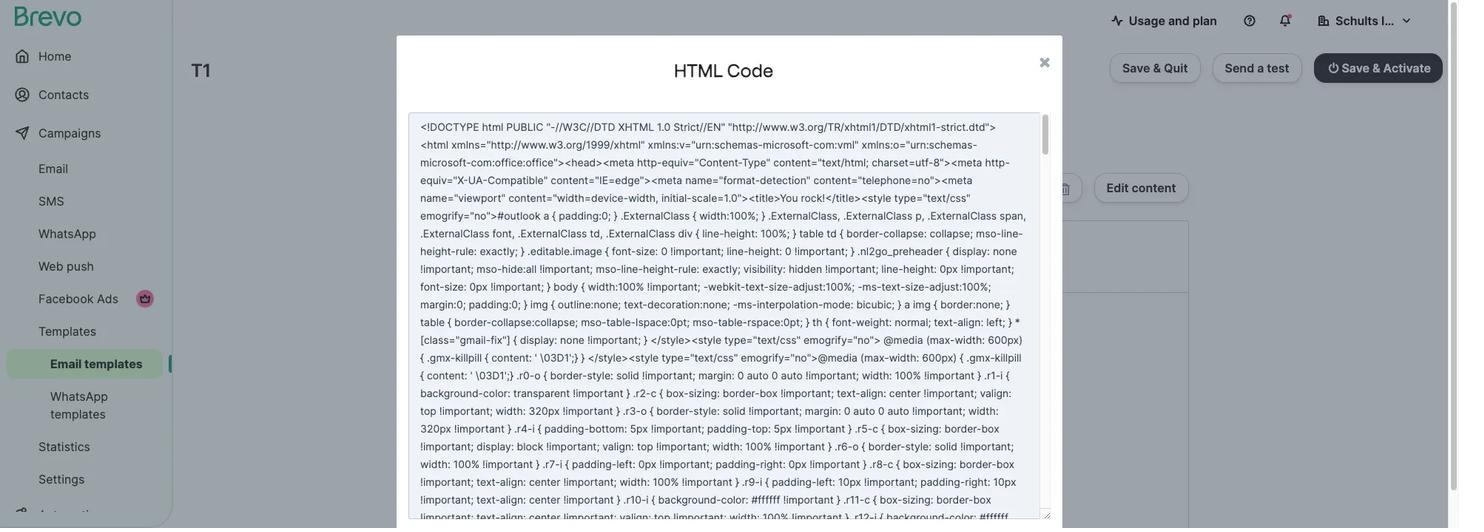 Task type: describe. For each thing, give the bounding box(es) containing it.
edit
[[1107, 180, 1129, 195]]

preview
[[532, 180, 577, 195]]

schults inc
[[1336, 13, 1399, 28]]

templates
[[38, 324, 96, 339]]

push
[[67, 259, 94, 274]]

statistics
[[38, 440, 90, 454]]

save for save & activate
[[1342, 61, 1370, 75]]

save for save & quit
[[1122, 61, 1150, 75]]

html code
[[674, 60, 773, 81]]

web push
[[38, 259, 94, 274]]

contacts
[[38, 87, 89, 102]]

settings
[[38, 472, 85, 487]]

0 horizontal spatial inc
[[569, 234, 586, 249]]

schults inside button
[[1336, 13, 1379, 28]]

whatsapp for whatsapp
[[38, 226, 96, 241]]

usage
[[1129, 13, 1165, 28]]

<!DOCTYPE html PUBLIC "-//W3C//DTD XHTML 1.0 Strict//EN" "http://www.w3.org/TR/xhtml1/DTD/xhtml1-strict.dtd"> <html xmlns="http://www.w3.org/1999/xhtml" xmlns:v="urn:schemas-microsoft-com:vml" xmlns:o="urn:schemas-microsoft-com:office:office"><head><meta http-equiv="Content-Type" content="text/html; charset=utf-8"><meta http-equiv="X-UA-Compatible" content="IE=edge"><meta name="format-detection" content="telephone=no"><meta name="viewport" content="width=device-width, initial-scale=1.0"><title>You rock!</title><style type="text/css" emogrify="no">#outlook a { padding:0; } .ExternalClass { width:100%; } .ExternalClass, .ExternalClass p, .ExternalClass span, .ExternalClass font, .ExternalClass td, .ExternalClass div { line-height: 100%; } table td { border-collapse: collapse; mso-line-height-rule: exactly; } .editable.image { font-size: 0 !important; line-height: 0 !important; } .nl2go_preheader { display: none !important; mso-hide:all !important; mso-line-height-rule: exactly; visibility: hidden !important; line-height: 0px !important; font-size: 0px !important; } body { width:100% !important; -webkit-text-size-adjust:100%; -ms-text-size-adjust:100%; margin:0; padding:0; } img { outline:none; text-decoration:none; -ms-interpolation-mode: bicubic; } a img { border:none; } table { border-collapse:collapse; mso-table-lspace:0pt; mso-table-rspace:0pt; } th { font-weight: normal; text-align: left; } *[class="gmail-fix"] { display: none !important; } </style><style type="text/css" emogrify="no"> @media (max-width: 600px) { .gmx-killpill { content: ' \03D1';} } </style><style type="text/css" emogrify="no">@media (max-width: 600px) { .gmx-killpill { content: ' \03D1';} .r0-o { border-style: solid !important; margin: 0 auto 0 auto !important; width: 100% !important } .r1-i { background-color: transparent !important } .r2-c { box-sizing: border-box !important; text-align: center !important; valign: top !important; width: 320px !important } .r3-o { border-style: solid !important; margin: 0 auto 0 auto !important; width: 320px !important } .r4-i { padding-bottom: 5px !important; padding-top: 5px !important } .r5-c { box-sizing: border-box !important; display: block !important; valign: top !important; width: 100% !important } .r6-o { border-style: solid !important; width: 100% !important } .r7-i { padding-left: 0px !important; padding-right: 0px !important } .r8-c { box-sizing: border-box !important; text-align: center !important; width: 100% !important } .r9-i { padding-left: 10px !important; padding-right: 10px !important; text-align: center !important } .r10-i { background-color: #ffffff !important } .r11-c { box-sizing: border-box !important; text-align: center !important; valign: top !important; width: 100% !important } .r12-i { background-color: #ffffff !important; padding-bottom: 20px !important; padding-left: 15px !important; padding-right: 15px !important; padding-top: 20px !important } .r13-i { padding-bottom: 20px !important; padding-left: 15px !important; padding-right: 15px !important; padding-top: 20px !important } .r14-c { box-sizing: border-box !important; text-align: left !important; valign: top !important; width: 100% !important } .r15-o { border-style: solid !important; margin: 0 auto 0 0 !important; width: 100% !important } .r16-i { padding-bottom: 15px !important; padding-top: 15px !important; text-align: left !important } .r17-i { padding-bottom: 20px !important; padding-left: 0px !important; padding-right: 0px !important; padding-top: 20px !important } .r18-i { padding-top: 15px !important; text-align: center !important } .r19-i { padding-bottom: 15px !important; padding-left: 0px !important; padding-right: 0px !important; padding-top: 15px !important } .r20-i { padding-top: 20px !important } .r21-i { padding-top: 15px !important; text-align: left !important } .r22-c { box-sizing: border-box !important; padding: 0 !important; text-align: center !important; valign: top !important; width: 100% !important } .r23-o { border-style: solid !important; margin: 0 auto 0 auto !important; margin-bottom: 15px !important; margin-top: 15px !important; width: 100% !important } .r24-i { padding: 0 !important; text-align: center !important } .r25-r { background-color: #3f7abe !important; border-color: #3f7abe !important; border-radius: 4px !important; border-width: 0px !important; box-sizing: border-box; height: initial !important; padding: 0 !important; padding-bottom: 12px !important; padding-left: 5px !important; padding-right: 5px !important; padding-top: 12px !important; text-align: center !important; width: 100% !important } .r26-i { background-color: #eff2f7 !important; padding-bottom: 20px !important; padding-left: 15px !important; padding-right: 15px !important; padding-top: 20px !important } .r27-i { padding-bottom: 0px !important; padding-top: 15px !important; text-align: center !important } .r28-i { padding-bottom: 0px !important; padding-top: 0px !important; text-align: center !important } .r29-i { padding-bottom: 15px !important; padding-top: 15px !important; text-align: center !important } .r30-i { padding-bottom: 15px !important; padding-left: 0px !important; padding-right: 0px !important; padding-top: 0px !important } .r31-c { box-sizing: border-box !important; text-align: center !important; valign: top !important; width: 129px !important } .r32-o { border-style: solid !important; margin: 0 auto 0 auto !important; width: 129px !important } body { -webkit-text-size-adjust: none } .nl2go-responsive-hide { display: none } .nl2go-body-table { min-width: unset !important } .mobshow { height: auto !important; overflow: visible !important; max-height: unset !important; visibility: visible !important; border: none !important } .resp-table { display: inline-table !important } .magic-resp { display: table-cell !important } } </style><style type="text/css">p, h1, h2, h3, h4, ol, ul { margin: 0; } a, a:link { color: #3f7abe; text-decoration: underline } .nl2go-default-textstyle { color: #3b3f44; font-family: comic sans ms,cursive; font-size: 16px; line-height: 2; word-break: break-word } .default-button { color: #ffffff; font-family: comic sans ms,cursive; font-size: 16px; font-style: normal; font-weight: normal; line-height: 1.15; text-decoration: none; word-break: break-word } .default-heading1 { color: #1F2D3D; font-family: arial,helvetica,sans-serif; font-size: 36px; word-break: break-word } .default-heading2 { color: #1F2D3D; font-family: comic sans ms,cursive, Arial; font-size: 32px; word-break: break-word } .default-heading3 { color: #1F2D3D; font-family: arial,helvetica,sans-serif; font-size: 24px; word-break: break-word } .default-heading4 { color: #1F2D3D; font-family: comic sans ms,cursive, Arial; font-size: 18px; word-break: break-word } a[x-apple-data-detectors] { color: inherit !important; text-decoration: inherit !important; font-size: inherit !important; font-family: inherit !important; font-weight: inherit !important; line-height: inherit !important; } .no-show-for-you { border: none; display: none; float: none; font-size: 0; height: 0; line-height: 0; max-height: 0; mso-hide: all; overflow: hidden; table-layout: fixed; visibility: hidden; width: 0; } </style><!--[if mso]><xml> <o:OfficeDocumentSettings> <o:AllowPNG/> <o:PixelsPerInch>96</o:PixelsPerInch> </o:OfficeDocumentSettings> </xml><![endif]--><style type="text/css">a:link{color: #3f7abe; text-decoration: underline;}</style></head><body bgcolor="#ffffff" text="#3b3f44" link="#3f7abe" yahoo="fix" style="background-color: #ffffff; padding-bottom: 5px; padding-top: 3px;"> <table cellspacing="0" cellpadding="0" border="0" role="presentation" class="nl2go-body-table" width="100%" style="background-color: #ffffff; width: 100%;"><tr><td> <table cellspacing="0" cellpadding="0" border="0" role="presentation" width="100%" align="center" class="r0-o" style="table-layout: fixed; width: 100%;"><tr><td valign="top" class="r1-i" style="background-color: transparent;"> <table cellspacing="0" cellpadding="0" border="0" role="presentation" width="600" align="center" class="r3-o" style="table-layout: fixed;"><tr><td class="r4-i" style="padding-bottom: 5px; padding-top: 5px;"> <table width="100%" cellspacing="0" cellpadding="0" border="0" role="presentation"><tr><th width="100%" valign="top" class="r5-c" style="font-weight: normal;"> <table cellspacing="0" cellpadding="0" border="0" role="presentation" width="100%" class="r6-o" style="table-layout: fixed; width: 100%;"><tr><td valign="top" class="r7-i"> <table width="100%" cellspacing="0" cellpadding="0" border="0" role="presentation"><tr><td class="r8-c" align="center"> <table cellspacing="0" cellpadding="0" border="0" role="presentation" width="100%" class="r0-o" style="table-layout: fixed; width: 100%;"><tr><td align="center" class="r9-i nl2go-default-textstyle" style="color: #3b3f44; font-family: comic sans ms,cursive; font-size: 16px; word-break: break-word; line-height: 16px; padding-left: 30px; padding-right: 30px; text-align: center;"> <div><p style="margin: 0; direction: rtl;"><a href="{{ mirror }}" style="color: #3f7abe; text-decoration: underline;"> <span style="font-family: arial,helvetica,sans-serif; color: #858588; font-size: 12px; text-decoration: underline;"> View in browser</span></a></p></div> </td> </tr></table></td> </tr></table></td> </tr></table></th> </tr></table></td> </tr></table></td> </tr></table><table cellspacing="0" cellpadding="0" border="0" role="presentation" width="600" align="center" class="r3-o" style="table-layout: fixed; width: 600px;"><tr><td valign="top" class="r10-i" style="background-color: #ffffff;"> <table cellspacing="0" cellpadding="0" border="0" role="presentation" width="100%" align="center" class="r0-o" style="table-layout: fixed; width: 100%;"><tr><td class="r12-i" style="background-color: #ffffff; padding-bottom: 20px; padding-top: 20px;"> <table width="100%" cellspacing="0" cellpadding="0" border="0" role="presentation"><tr><th width="100%" valign="top" class="r5-c" style="font-weight: normal;"> <table cellspacing="0" cellpadding="0" border="0" role="presentation" width="100%" class="r6-o" style="table-layout: fixed; width: 100%;"><tr><td valign="top" class="r7-i" style="padding-left: 15px; padding-right: 15px;"> <table width="100%" cellspacing="0" cellpadding="0" border="0" role="presentation"><tr><td class="r11-c" align="center"> <table cellspacing="0" cellpadding="0" border="0" role="presentation" width="200" class="r0-o" style="table-layout: fixed; width: 200px;"><tr><td style="font-size: 0px; line-height: 0px;"> <img src="https://creative-assets.mailinblue.com/editor/templates/logo-placeholder.png" width="200" border="0" style="display: block; width: 100%;"></td> </tr></table></td> </tr></table></td> </tr></table></th> </tr></table></td> </tr></table><table cellspacing="0" cellpadding="0" border="0" role="presentation" width="100%" align="center" class="r0-o" style="table-layout: fixed; width: 100%;"><tr><td class="r13-i" style="padding-bottom: 20px; padding-top: 20px;"> <table width="100%" cellspacing="0" cellpadding="0" border="0" role="presentation"><tr><th width="100%" valign="top" class="r5-c" style="font-weight: normal;"> <table cellspacing="0" cellpadding="0" border="0" role="presentation" width="100%" class="r6-o" style="table-layout: fixed; width: 100%;"><tr><td valign="top" class="r7-i" style="padding-left: 15px; padding-right: 15px;"> <table width="100%" cellspacing="0" cellpadding="0" border="0" role="presentation"><tr><td class="r14-c" align="left"> <table cellspacing="0" cellpadding="0" border="0" role="presentation" width="100%" class="r15-o" style="table-layout: fixed; width: 100%;"><tr><td align="left" valign="top" class="r16-i nl2go-default-textstyle" style="color: #3b3f44; font-family: comic sans ms,cursive; font-size: 16px; line-height: 2; word-break: break-word; padding-bottom: 15px; padding-top: 15px; text-align: left;"> <div><p style="margin: 0; direction: rtl;">Lorem ipsum dolor sit amet, consetetur sadipscing elitr, sed diam nonumy eirmod tempor invidunt ut labore et dolore magna aliquyam erat, sed diam voluptua. At vero eos et accusam et justo duo dolores et ea rebum.</p></div> </td> </tr></table></td> </tr></table></td> </tr></table></th> </tr></table></td> </tr></table><table cellspacing="0" cellpadding="0" border="0" role="presentation" width="100%" align="center" class="r0-o" style="table-layout: fixed; width: 100%;"><tr><td class="r17-i" style="padding-bottom: 20px; padding-top: 20px;"> <table width="100%" cellspacing="0" cellpadding="0" border="0" role="presentation"><tr><th width="100%" valign="top" class="r5-c" style="font-weight: normal;"> <table cellspacing="0" cellpadding="0" border="0" role="presentation" width="100%" class="r6-o" style="table-layout: fixed; width: 100%;"><tr><td valign="top" class="r7-i" style="padding-left: 15px; padding-right: 15px;"> <table width="100%" cellspacing="0" cellpadding="0" border="0" role="presentation"><tr><td class="r14-c" align="left"> <table cellspacing="0" cellpadding="0" border="0" role="presentation" width="100%" class="r15-o" style="table-layout: fixed; width: 100%;"><tr><td align="center" valign="top" class="r18-i nl2go-default-textstyle" style="color: #3b3f44; font-family: comic sans ms,cursive; font-size: 16px; line-height: 2; word-break: break-word; padding-top: 15px; text-align: center;"> <div><h1 class="default-heading1" style="margin: 0; color: #1f2d3d; font-family: arial,helvetica,sans-serif; font-size: 36px; word-break: break-word; direction: rtl;">This is your headline.</h1></div> </td> </tr></table></td> </tr><tr><td class="r11-c" align="center"> <table cellspacing="0" cellpadding="0" border="0" role="presentation" width="570" class="r0-o" style="table-layout: fixed; width: 570px;"><tr><td class="r19-i" style="font-size: 0px; line-height: 0px; padding-bottom: 15px; padding-top: 15px;"> <img src="https://creative-assets.mailinblue.com/editor/templates/image-placeholder-2x-1.png" width="570" border="0" style="display: block; width: 100%;"></td> </tr></table></td> </tr></table></td> </tr></table></th> </tr></table></td> </tr></table><table cellspacing="0" cellpadding="0" border="0" role="presentation" width="100%" align="center" class="r0-o" style="table-layout: fixed; width: 100%;"><tr><td class="r17-i" style="padding-bottom: 20px; padding-top: 20px;"> <table width="100%" cellspacing="0" cellpadding="0" border="0" role="presentation"><tr><th width="50%" valign="top" class="r5-c" style="font-weight: normal;"> <table cellspacing="0" cellpadding="0" border="0" role="presentation" width="100%" class="r6-o" style="table-layout: fixed; width: 100%;"><tr><td valign="top" class="r7-i" style="padding-left: 15px; padding-right: 15px;"> <table width="100%" cellspacing="0" cellpadding="0" border="0" role="presentation"><tr><td class="r11-c" align="center"> <table cellspacing="0" cellpadding="0" border="0" role="presentation" width="270" class="r0-o" style="table-layout: fixed; width: 270px;"><tr><td style="font-size: 0px; line-height: 0px;"> <img src="https://creative-assets.mailinblue.com/editor/templates/image-placeholder-1x-2.png" width="270" border="0" style="display: block; width: 100%;"></td> </tr></table></td> </tr></table></td> </tr></table></th> <th width="50%" valign="top" class="r5-c" style="font-weight: normal;"> <table cellspacing="0" cellpadding="0" border="0" role="presentation" width="100%" class="r6-o" style="table-layout: fixed; width: 100%;"><tr><td valign="top" class="r7-i" style="padding-left: 15px; padding-right: 15px;"> <table width="100%" cellspacing="0" cellpadding="0" border="0" role="presentation"><tr><td class="r11-c" align="center"> <table cellspacing="0" cellpadding="0" border="0" role="presentation" width="270" class="r0-o" style="table-layout: fixed; width: 270px;"><tr><td class="r20-i" style="font-size: 0px; line-height: 0px;"> <img src="https://creative-assets.mailinblue.com/editor/templates/image-placeholder-1x-1.png" width="270" border="0" style="display: block; width: 100%;"></td> </tr></table></td> </tr></table></td> </tr></table></th> </tr></table></td> </tr></table><table cellspacing="0" cellpadding="0" border="0" role="presentation" width="100%" align="center" class="r0-o" style="table-layout: fixed; width: 100%;"><tr><td class="r17-i" style="padding-bottom: 20px; padding-top: 20px;"> <table width="100%" cellspacing="0" cellpadding="0" border="0" role="presentation"><tr><th width="100%" valign="top" class="r5-c" style="font-weight: normal;"> <table cellspacing="0" cellpadding="0" border="0" role="presentation" width="100%" class="r6-o" style="table-layout: fixed; width: 100%;"><tr><td valign="top" class="r7-i" style="padding-left: 10px; padding-right: 10px;"> <table width="100%" cellspacing="0" cellpadding="0" border="0" role="presentation"><tr><td class="r14-c" align="left"> <table cellspacing="0" cellpadding="0" border="0" role="presentation" width="100%" class="r15-o" style="table-layout: fixed; width: 100%;"><tr><td align="left" valign="top" class="r21-i nl2go-default-textstyle" style="color: #3b3f44; font-family: comic sans ms,cursive; font-size: 16px; line-height: 2; word-break: break-word; padding-top: 15px; text-align: left;"> <div><h2 class="default-heading2" style="margin: 0; color: #1f2d3d; font-family: comic sans ms,cursive,Arial; font-size: 32px; word-break: break-word; direction: rtl;">Your title here</h2></div> </td> </tr></table></td> </tr><tr><td class="r14-c" align="left"> <table cellspacing="0" cellpadding="0" border="0" role="presentation" width="100%" class="r15-o" style="table-layout: fixed; width: 100%;"><tr><td align="left" valign="top" class="r16-i nl2go-default-textstyle" style="color: #3b3f44; font-family: comic sans ms,cursive; font-size: 16px; line-height: 2; word-break: break-word; padding-bottom: 15px; padding-top: 15px; text-align: left;"> <div><p style="margin: 0; direction: rtl;">Start your newsletter with multiple visually striking images.</p><p style="margin: 0; direction: rtl;"> </p><p style="margin: 0; direction: rtl;">Start by replacing the full-width header and main images with your own, or use a solid color background.</p></div> </td> </tr></table></td> </tr><tr><td class="r22-c" align="center" style="align: center; padding-bottom: 15px; padding-top: 15px; valign: top;"> <table cellspacing="0" cellpadding="0" border="0" role="presentation" width="290" class="r23-o" style="background-color: #3f7abe; border-collapse: separate; border-color: #3f7abe; border-radius: 4px; border-style: solid; border-width: 0px; table-layout: fixed; width: 290px;"><tr><td height="18" align="center" valign="top" class="r24-i nl2go-default-textstyle" style="word-break: break-word; background-color: #3f7abe; border-radius: 4px; color: #ffffff; font-family: comic sans ms,cursive; font-size: 16px; font-style: normal; line-height: 1.15; padding-bottom: 12px; padding-left: 5px; padding-right: 5px; padding-top: 12px; text-align: center;"> <a href="#top" class="r25-r default-button" target="_blank" data-btn="1" style="font-style: normal; font-weight: normal; line-height: 1.15; text-decoration: none; word-break: break-word; word-wrap: break-word; display: block; -webkit-text-size-adjust: none; color: #ffffff; font-family: comic sans ms,cursive; font-size: 16px;"> <span style="direction: rtl;">Call to action</span></a> </td> </tr></table></td> </tr></table></td> </tr></table></th> </tr></table></td> </tr></table><table cellspacing="0" cellpadding="0" border="0" role="presentation" width="100%" align="center" class="r0-o" style="table-layout: fixed; width: 100%;"><tr><td class="r26-i" style="background-color: #eff2f7; padding-bottom: 20px; padding-top: 20px;"> <table width="100%" cellspacing="0" cellpadding="0" border="0" role="presentation"><tr><th width="100%" valign="top" class="r5-c" style="font-weight: normal;"> <table cellspacing="0" cellpadding="0" border="0" role="presentation" width="100%" class="r6-o" style="table-layout: fixed; width: 100%;"><tr><td valign="top" class="r7-i" style="padding-left: 15px; padding-right: 15px;"> <table width="100%" cellspacing="0" cellpadding="0" border="0" role="presentation"><tr><td class="r14-c" align="left"> <table cellspacing="0" cellpadding="0" border="0" role="presentation" width="100%" class="r15-o" style="table-layout: fixed; width: 100%;"><tr><td align="center" valign="top" class="r27-i nl2go-default-textstyle" style="color: #3b3f44; font-family: comic sans ms,cursive; word-break: break-word; font-size: 18px; line-height: 1.5; padding-top: 15px; text-align: center;"> <div><p style="margin: 0; direction: rtl;"><strong>Schults Inc</strong></p></div> </td> </tr></table></td> </tr><tr><td class="r14-c" align="left"> <table cellspacing="0" cellpadding="0" border="0" role="presentation" width="100%" class="r15-o" style="table-layout: fixed; width: 100%;"><tr><td align="center" valign="top" class="r28-i nl2go-default-textstyle" style="color: #3b3f44; font-family: comic sans ms,cursive; word-break: break-word; font-size: 18px; line-height: 1.5; text-align: center;"> <div><p style="margin: 0; font-size: 14px; direction: rtl;">123 Street Road, 28390, Huntersville</p></div> </td> </tr></table></td> </tr><tr><td class="r14-c" align="left"> <table cellspacing="0" cellpadding="0" border="0" role="presentation" width="100%" class="r15-o" style="table-layout: fixed; width: 100%;"><tr><td align="center" valign="top" class="r27-i nl2go-default-textstyle" style="color: #3b3f44; font-family: comic sans ms,cursive; word-break: break-word; font-size: 18px; line-height: 1.5; padding-top: 15px; text-align: center;"> <div><p style="margin: 0; font-size: 14px; direction: rtl;">This email was sent to {{contact.EMAIL}}</p></div> </td> </tr></table></td> </tr><tr><td class="r14-c" align="left"> <table cellspacing="0" cellpadding="0" border="0" role="presentation" width="100%" class="r15-o" style="table-layout: fixed; width: 100%;"><tr><td align="center" valign="top" class="r28-i nl2go-default-textstyle" style="color: #3b3f44; font-family: comic sans ms,cursive; word-break: break-word; font-size: 18px; line-height: 1.5; text-align: center;"> <div><p style="margin: 0; font-size: 14px; direction: rtl;">You've received this email because you've subscribed to our newsletter.</p></div> </td> </tr></table></td> </tr><tr><td class="r14-c" align="left"> <table cellspacing="0" cellpadding="0" border="0" role="presentation" width="100%" class="r15-o" style="table-layout: fixed; width: 100%;"><tr><td align="center" valign="top" class="r29-i nl2go-default-textstyle" style="color: #3b3f44; font-family: comic sans ms,cursive; word-break: break-word; font-size: 18px; line-height: 1.5; padding-bottom: 15px; padding-top: 15px; text-align: center;"> <div><p style="margin: 0; font-size: 14px; direction: rtl;"> <a href="{{ unsubscribe }}" style="color: #3f7abe; text-decoration: underline;">Unsubscribe</a></p></div> </td> </tr></table></td> </tr><tr><td class="r8-c" align="center"> <table cellspacing="0" cellpadding="0" border="0" role="presentation" width="100%" align="center" class="r0-o" style="table-layout: fixed; width: 100%;"><tr><td valign="top" class="r30-i" style="padding-bottom: 15px;"> <table width="100%" cellspacing="0" cellpadding="0" border="0" role="presentation"><tr><td class="r31-c" align="center"> <table cellspacing="0" cellpadding="0" border="0" role="presentation" width="129" class="r32-o" style="table-layout: fixed;"><tr><td height="48" style="font-size: 0px; line-height: 0px;"> <a href="https://www.brevo.com?utm_source=logo_client&utm_medium=email"><img src="https://creative-assets.mailinblue.com/rnb-assets/en.png" width="129" height="48" border="0" style="display: block; width: 100%;"></a></td> </tr></table></td> </tr></table></td> </tr></table></td> </tr></table></td> </tr></table></th> </tr></table></td> </tr></table></td> </tr></table></td> </tr></table></body></html> text field
[[408, 112, 1051, 519]]

quit
[[1164, 61, 1188, 75]]

a
[[1257, 61, 1264, 75]]

whatsapp for whatsapp templates
[[50, 389, 108, 404]]

left___rvooi image
[[139, 293, 151, 305]]

activate
[[1383, 61, 1431, 75]]

home
[[38, 49, 71, 64]]

html code document
[[397, 36, 1063, 528]]

usage and plan button
[[1099, 6, 1229, 36]]

and
[[1168, 13, 1190, 28]]

home link
[[6, 38, 163, 74]]

<tarashultz49@gmail.com>
[[589, 234, 744, 249]]

email templates
[[50, 357, 143, 371]]

web
[[38, 259, 63, 274]]

facebook ads link
[[6, 284, 163, 314]]

email for email templates
[[50, 357, 82, 371]]

design link
[[826, 115, 864, 130]]

subject you rock!
[[487, 258, 587, 273]]

save & activate
[[1342, 61, 1431, 75]]

templates link
[[6, 317, 163, 346]]

whatsapp templates
[[50, 389, 108, 422]]

code
[[727, 60, 773, 81]]

email templates link
[[6, 349, 163, 379]]

campaigns link
[[6, 115, 163, 151]]

save & activate button
[[1314, 53, 1443, 83]]

edit content button
[[1094, 173, 1189, 202]]

plan
[[1193, 13, 1217, 28]]



Task type: vqa. For each thing, say whether or not it's contained in the screenshot.
the personalization corresponding to Preview text
no



Task type: locate. For each thing, give the bounding box(es) containing it.
0 vertical spatial schults
[[1336, 13, 1379, 28]]

subject
[[487, 258, 530, 273]]

email up sms
[[38, 161, 68, 176]]

schults up the save & activate button
[[1336, 13, 1379, 28]]

inc up rock!
[[569, 234, 586, 249]]

t1
[[191, 60, 211, 81]]

email
[[38, 161, 68, 176], [50, 357, 82, 371]]

save & quit button
[[1110, 53, 1201, 83]]

templates
[[84, 357, 143, 371], [50, 407, 106, 422]]

& left activate
[[1373, 61, 1380, 75]]

setup link
[[769, 115, 802, 130]]

automations
[[38, 508, 109, 522]]

sms link
[[6, 186, 163, 216]]

1 horizontal spatial &
[[1373, 61, 1380, 75]]

0 vertical spatial email
[[38, 161, 68, 176]]

schults up you
[[525, 234, 566, 249]]

1 horizontal spatial schults
[[1336, 13, 1379, 28]]

facebook
[[38, 292, 94, 306]]

caret down image
[[589, 182, 596, 194]]

save left quit on the right top of page
[[1122, 61, 1150, 75]]

1 & from the left
[[1153, 61, 1161, 75]]

1 save from the left
[[1122, 61, 1150, 75]]

& for quit
[[1153, 61, 1161, 75]]

settings link
[[6, 465, 163, 494]]

1 vertical spatial whatsapp
[[50, 389, 108, 404]]

contacts link
[[6, 77, 163, 112]]

save & quit
[[1122, 61, 1188, 75]]

&
[[1153, 61, 1161, 75], [1373, 61, 1380, 75]]

schults
[[1336, 13, 1379, 28], [525, 234, 566, 249]]

save
[[1122, 61, 1150, 75], [1342, 61, 1370, 75]]

templates inside whatsapp templates
[[50, 407, 106, 422]]

1 horizontal spatial inc
[[1381, 13, 1399, 28]]

edit content
[[1107, 180, 1176, 195]]

1 vertical spatial templates
[[50, 407, 106, 422]]

1 vertical spatial schults
[[525, 234, 566, 249]]

inc
[[1381, 13, 1399, 28], [569, 234, 586, 249]]

1 vertical spatial email
[[50, 357, 82, 371]]

2 save from the left
[[1342, 61, 1370, 75]]

email for email
[[38, 161, 68, 176]]

email down templates on the left bottom of the page
[[50, 357, 82, 371]]

templates down templates 'link' at the left bottom
[[84, 357, 143, 371]]

preview button
[[519, 173, 608, 202]]

& left quit on the right top of page
[[1153, 61, 1161, 75]]

automations link
[[6, 497, 163, 528]]

power off image
[[1329, 62, 1339, 74]]

web push link
[[6, 252, 163, 281]]

templates for whatsapp templates
[[50, 407, 106, 422]]

templates for email templates
[[84, 357, 143, 371]]

0 horizontal spatial save
[[1122, 61, 1150, 75]]

html
[[674, 60, 723, 81]]

statistics link
[[6, 432, 163, 462]]

setup
[[769, 115, 802, 129]]

whatsapp link
[[6, 219, 163, 249]]

whatsapp
[[38, 226, 96, 241], [50, 389, 108, 404]]

1 horizontal spatial save
[[1342, 61, 1370, 75]]

:
[[516, 234, 519, 249]]

0 vertical spatial whatsapp
[[38, 226, 96, 241]]

campaigns
[[38, 126, 101, 141]]

email link
[[6, 154, 163, 183]]

send a test
[[1225, 61, 1289, 75]]

you
[[535, 258, 556, 273]]

0 vertical spatial inc
[[1381, 13, 1399, 28]]

whatsapp down email templates link
[[50, 389, 108, 404]]

facebook ads
[[38, 292, 118, 306]]

0 horizontal spatial schults
[[525, 234, 566, 249]]

ads
[[97, 292, 118, 306]]

inc up the save & activate
[[1381, 13, 1399, 28]]

whatsapp templates link
[[6, 382, 163, 429]]

rock!
[[560, 258, 587, 273]]

& for activate
[[1373, 61, 1380, 75]]

2 & from the left
[[1373, 61, 1380, 75]]

1 vertical spatial inc
[[569, 234, 586, 249]]

templates up statistics link
[[50, 407, 106, 422]]

content
[[1132, 180, 1176, 195]]

schults inc button
[[1306, 6, 1424, 36]]

from
[[487, 234, 516, 249]]

whatsapp up web push
[[38, 226, 96, 241]]

from : schults inc <tarashultz49@gmail.com>
[[487, 234, 744, 249]]

save right power off image at top right
[[1342, 61, 1370, 75]]

design
[[826, 115, 864, 129]]

sms
[[38, 194, 64, 209]]

inc inside button
[[1381, 13, 1399, 28]]

0 vertical spatial templates
[[84, 357, 143, 371]]

test
[[1267, 61, 1289, 75]]

usage and plan
[[1129, 13, 1217, 28]]

send
[[1225, 61, 1254, 75]]

send a test button
[[1212, 53, 1302, 83]]

0 horizontal spatial &
[[1153, 61, 1161, 75]]



